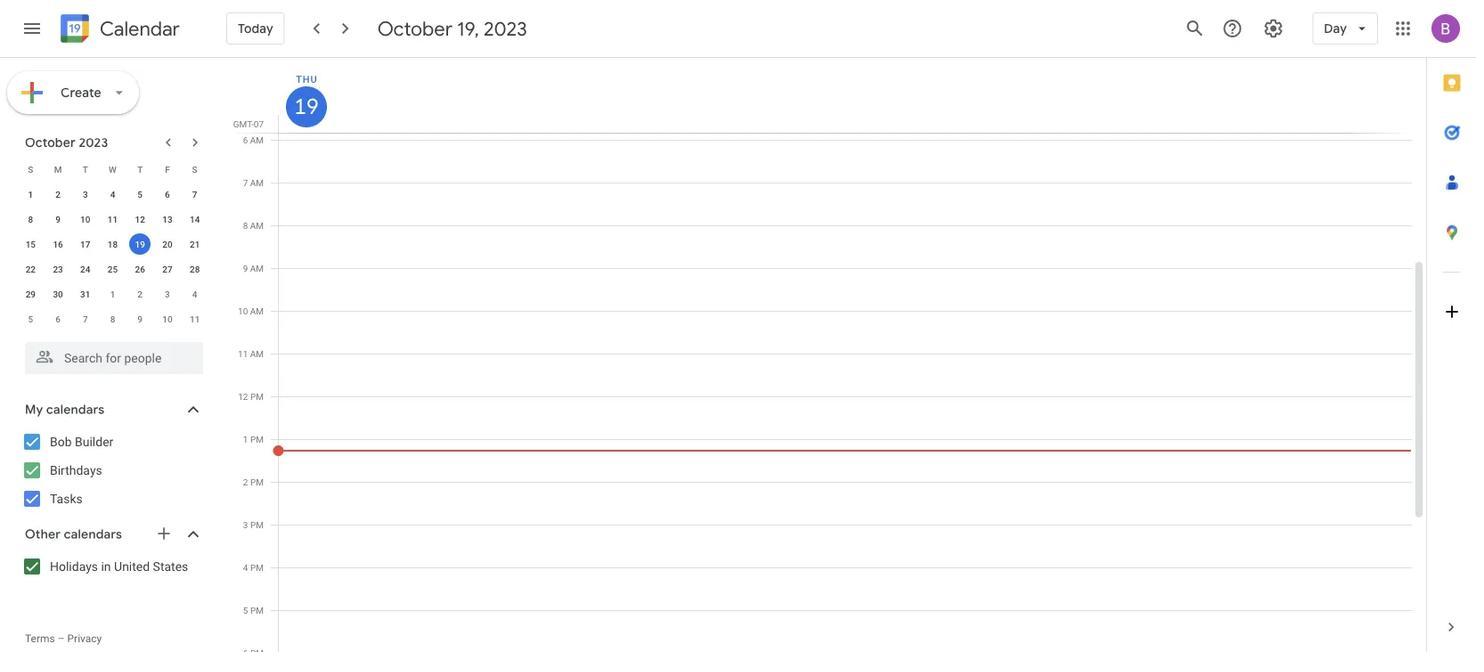 Task type: vqa. For each thing, say whether or not it's contained in the screenshot.


Task type: locate. For each thing, give the bounding box(es) containing it.
12 inside 19 grid
[[238, 391, 248, 402]]

8 down november 1 element
[[110, 314, 115, 324]]

12 up "19, today" "element"
[[135, 214, 145, 225]]

1 vertical spatial 9
[[243, 263, 248, 274]]

11 up 18
[[108, 214, 118, 225]]

14 element
[[184, 209, 206, 230]]

5 for 5 pm
[[243, 605, 248, 616]]

25 element
[[102, 258, 123, 280]]

2 vertical spatial 6
[[55, 314, 61, 324]]

0 horizontal spatial 10
[[80, 214, 90, 225]]

19 cell
[[126, 232, 154, 257]]

0 horizontal spatial 9
[[55, 214, 61, 225]]

4 up 11 element
[[110, 189, 115, 200]]

am up 8 am
[[250, 177, 264, 188]]

2 horizontal spatial 6
[[243, 135, 248, 145]]

7 up 14 element
[[192, 189, 197, 200]]

0 horizontal spatial t
[[83, 164, 88, 175]]

0 vertical spatial 11
[[108, 214, 118, 225]]

5 row from the top
[[17, 257, 209, 282]]

october
[[378, 16, 453, 41], [25, 135, 76, 151]]

am for 9 am
[[250, 263, 264, 274]]

am for 7 am
[[250, 177, 264, 188]]

1 down 25 "element"
[[110, 289, 115, 299]]

4 row from the top
[[17, 232, 209, 257]]

31 element
[[75, 283, 96, 305]]

0 vertical spatial 19
[[293, 93, 318, 121]]

t left f
[[137, 164, 143, 175]]

calendars up the in
[[64, 527, 122, 543]]

1 vertical spatial 12
[[238, 391, 248, 402]]

row
[[17, 157, 209, 182], [17, 182, 209, 207], [17, 207, 209, 232], [17, 232, 209, 257], [17, 257, 209, 282], [17, 282, 209, 307], [17, 307, 209, 332]]

0 horizontal spatial 7
[[83, 314, 88, 324]]

0 horizontal spatial 19
[[135, 239, 145, 250]]

19 up 26
[[135, 239, 145, 250]]

1 vertical spatial 5
[[28, 314, 33, 324]]

1 for 1 pm
[[243, 434, 248, 445]]

25
[[108, 264, 118, 275]]

7
[[243, 177, 248, 188], [192, 189, 197, 200], [83, 314, 88, 324]]

pm for 3 pm
[[250, 520, 264, 530]]

2 inside the november 2 element
[[138, 289, 143, 299]]

None search field
[[0, 335, 221, 374]]

Search for people text field
[[36, 342, 193, 374]]

am down 7 am
[[250, 220, 264, 231]]

s left m
[[28, 164, 33, 175]]

0 horizontal spatial 2023
[[79, 135, 108, 151]]

3 row from the top
[[17, 207, 209, 232]]

pm down 3 pm
[[250, 562, 264, 573]]

row up the 18 element
[[17, 207, 209, 232]]

2 vertical spatial 5
[[243, 605, 248, 616]]

pm up 1 pm
[[250, 391, 264, 402]]

row containing s
[[17, 157, 209, 182]]

1 horizontal spatial 3
[[165, 289, 170, 299]]

20
[[162, 239, 173, 250]]

2 down 26 element
[[138, 289, 143, 299]]

19 column header
[[278, 58, 1413, 133]]

2 horizontal spatial 8
[[243, 220, 248, 231]]

6 for november 6 element
[[55, 314, 61, 324]]

0 vertical spatial 3
[[83, 189, 88, 200]]

1 horizontal spatial 1
[[110, 289, 115, 299]]

states
[[153, 559, 188, 574]]

s right f
[[192, 164, 198, 175]]

7 down 31 element
[[83, 314, 88, 324]]

10 element
[[75, 209, 96, 230]]

0 vertical spatial 9
[[55, 214, 61, 225]]

november 4 element
[[184, 283, 206, 305]]

2 horizontal spatial 9
[[243, 263, 248, 274]]

1 horizontal spatial 2023
[[484, 16, 528, 41]]

2 pm from the top
[[250, 434, 264, 445]]

november 11 element
[[184, 308, 206, 330]]

10 inside november 10 element
[[162, 314, 173, 324]]

2 horizontal spatial 5
[[243, 605, 248, 616]]

1 pm
[[243, 434, 264, 445]]

main drawer image
[[21, 18, 43, 39]]

am down 07
[[250, 135, 264, 145]]

1 inside grid
[[243, 434, 248, 445]]

3 am from the top
[[250, 220, 264, 231]]

13 element
[[157, 209, 178, 230]]

14
[[190, 214, 200, 225]]

3 inside 19 grid
[[243, 520, 248, 530]]

4 pm from the top
[[250, 520, 264, 530]]

tab list
[[1428, 58, 1477, 602]]

4 am from the top
[[250, 263, 264, 274]]

2 vertical spatial 3
[[243, 520, 248, 530]]

1 vertical spatial 7
[[192, 189, 197, 200]]

0 horizontal spatial s
[[28, 164, 33, 175]]

11 down 10 am
[[238, 348, 248, 359]]

23 element
[[47, 258, 69, 280]]

1 horizontal spatial 11
[[190, 314, 200, 324]]

0 horizontal spatial october
[[25, 135, 76, 151]]

4 inside 19 grid
[[243, 562, 248, 573]]

november 7 element
[[75, 308, 96, 330]]

19,
[[457, 16, 479, 41]]

t
[[83, 164, 88, 175], [137, 164, 143, 175]]

0 horizontal spatial 3
[[83, 189, 88, 200]]

1 horizontal spatial 10
[[162, 314, 173, 324]]

8 inside 19 grid
[[243, 220, 248, 231]]

thu
[[296, 74, 318, 85]]

1 horizontal spatial 9
[[138, 314, 143, 324]]

other
[[25, 527, 61, 543]]

5 for november 5 element
[[28, 314, 33, 324]]

1 down 12 pm
[[243, 434, 248, 445]]

10
[[80, 214, 90, 225], [238, 306, 248, 316], [162, 314, 173, 324]]

terms link
[[25, 633, 55, 645]]

row down the 18 element
[[17, 257, 209, 282]]

6
[[243, 135, 248, 145], [165, 189, 170, 200], [55, 314, 61, 324]]

3
[[83, 189, 88, 200], [165, 289, 170, 299], [243, 520, 248, 530]]

1 horizontal spatial t
[[137, 164, 143, 175]]

day
[[1325, 20, 1348, 37]]

gmt-07
[[233, 119, 264, 129]]

my calendars list
[[4, 428, 221, 513]]

2 horizontal spatial 11
[[238, 348, 248, 359]]

10 up 17
[[80, 214, 90, 225]]

pm up 3 pm
[[250, 477, 264, 488]]

6 inside november 6 element
[[55, 314, 61, 324]]

1 vertical spatial 6
[[165, 189, 170, 200]]

5 am from the top
[[250, 306, 264, 316]]

2 pm
[[243, 477, 264, 488]]

31
[[80, 289, 90, 299]]

row containing 8
[[17, 207, 209, 232]]

4
[[110, 189, 115, 200], [192, 289, 197, 299], [243, 562, 248, 573]]

7 for 7 am
[[243, 177, 248, 188]]

2 down m
[[55, 189, 61, 200]]

19 inside column header
[[293, 93, 318, 121]]

1 vertical spatial 11
[[190, 314, 200, 324]]

2 vertical spatial 7
[[83, 314, 88, 324]]

6 row from the top
[[17, 282, 209, 307]]

1 horizontal spatial 5
[[138, 189, 143, 200]]

am for 11 am
[[250, 348, 264, 359]]

1 vertical spatial 19
[[135, 239, 145, 250]]

0 horizontal spatial 5
[[28, 314, 33, 324]]

0 vertical spatial 7
[[243, 177, 248, 188]]

2023
[[484, 16, 528, 41], [79, 135, 108, 151]]

1
[[28, 189, 33, 200], [110, 289, 115, 299], [243, 434, 248, 445]]

4 down 3 pm
[[243, 562, 248, 573]]

november 8 element
[[102, 308, 123, 330]]

29
[[26, 289, 36, 299]]

23
[[53, 264, 63, 275]]

3 pm from the top
[[250, 477, 264, 488]]

october 2023 grid
[[17, 157, 209, 332]]

row containing 15
[[17, 232, 209, 257]]

5 down the 29 element
[[28, 314, 33, 324]]

12 inside row
[[135, 214, 145, 225]]

2 row from the top
[[17, 182, 209, 207]]

1 horizontal spatial 6
[[165, 189, 170, 200]]

0 horizontal spatial 8
[[28, 214, 33, 225]]

6 pm from the top
[[250, 605, 264, 616]]

8 down 7 am
[[243, 220, 248, 231]]

10 down november 3 element
[[162, 314, 173, 324]]

15 element
[[20, 234, 41, 255]]

16
[[53, 239, 63, 250]]

1 horizontal spatial 4
[[192, 289, 197, 299]]

7 row from the top
[[17, 307, 209, 332]]

6 am
[[243, 135, 264, 145]]

2 horizontal spatial 7
[[243, 177, 248, 188]]

12 element
[[129, 209, 151, 230]]

9 inside grid
[[243, 263, 248, 274]]

21
[[190, 239, 200, 250]]

1 row from the top
[[17, 157, 209, 182]]

1 vertical spatial 1
[[110, 289, 115, 299]]

pm down '4 pm'
[[250, 605, 264, 616]]

0 horizontal spatial 6
[[55, 314, 61, 324]]

9
[[55, 214, 61, 225], [243, 263, 248, 274], [138, 314, 143, 324]]

3 up 10 'element'
[[83, 189, 88, 200]]

15
[[26, 239, 36, 250]]

8
[[28, 214, 33, 225], [243, 220, 248, 231], [110, 314, 115, 324]]

2 vertical spatial 9
[[138, 314, 143, 324]]

0 vertical spatial 1
[[28, 189, 33, 200]]

19, today element
[[129, 234, 151, 255]]

10 inside 10 'element'
[[80, 214, 90, 225]]

calendars
[[46, 402, 105, 418], [64, 527, 122, 543]]

1 horizontal spatial 19
[[293, 93, 318, 121]]

0 horizontal spatial 12
[[135, 214, 145, 225]]

row containing 29
[[17, 282, 209, 307]]

11 down november 4 element
[[190, 314, 200, 324]]

4 up the november 11 element
[[192, 289, 197, 299]]

2 horizontal spatial 3
[[243, 520, 248, 530]]

5 inside 19 grid
[[243, 605, 248, 616]]

12 down 11 am at the left bottom of page
[[238, 391, 248, 402]]

am
[[250, 135, 264, 145], [250, 177, 264, 188], [250, 220, 264, 231], [250, 263, 264, 274], [250, 306, 264, 316], [250, 348, 264, 359]]

8 up 15 element on the left of the page
[[28, 214, 33, 225]]

row down november 1 element
[[17, 307, 209, 332]]

6 down gmt-
[[243, 135, 248, 145]]

2 horizontal spatial 4
[[243, 562, 248, 573]]

row up 11 element
[[17, 157, 209, 182]]

am down 9 am
[[250, 306, 264, 316]]

0 horizontal spatial 11
[[108, 214, 118, 225]]

row group
[[17, 182, 209, 332]]

0 vertical spatial 4
[[110, 189, 115, 200]]

7 am
[[243, 177, 264, 188]]

0 vertical spatial 6
[[243, 135, 248, 145]]

october up m
[[25, 135, 76, 151]]

1 vertical spatial 4
[[192, 289, 197, 299]]

1 pm from the top
[[250, 391, 264, 402]]

0 vertical spatial 12
[[135, 214, 145, 225]]

pm up 2 pm
[[250, 434, 264, 445]]

1 am from the top
[[250, 135, 264, 145]]

row containing 1
[[17, 182, 209, 207]]

am up 12 pm
[[250, 348, 264, 359]]

2 vertical spatial 4
[[243, 562, 248, 573]]

2 vertical spatial 2
[[243, 477, 248, 488]]

1 up 15 element on the left of the page
[[28, 189, 33, 200]]

s
[[28, 164, 33, 175], [192, 164, 198, 175]]

5 up 12 element on the left top of page
[[138, 189, 143, 200]]

am down 8 am
[[250, 263, 264, 274]]

6 for 6 am
[[243, 135, 248, 145]]

f
[[165, 164, 170, 175]]

1 vertical spatial october
[[25, 135, 76, 151]]

26 element
[[129, 258, 151, 280]]

0 vertical spatial calendars
[[46, 402, 105, 418]]

bob builder
[[50, 434, 113, 449]]

1 horizontal spatial october
[[378, 16, 453, 41]]

3 down 2 pm
[[243, 520, 248, 530]]

3 pm
[[243, 520, 264, 530]]

18
[[108, 239, 118, 250]]

pm down 2 pm
[[250, 520, 264, 530]]

2 inside 19 grid
[[243, 477, 248, 488]]

7 up 8 am
[[243, 177, 248, 188]]

26
[[135, 264, 145, 275]]

october 2023
[[25, 135, 108, 151]]

10 for 10 am
[[238, 306, 248, 316]]

7 inside 19 grid
[[243, 177, 248, 188]]

1 horizontal spatial 2
[[138, 289, 143, 299]]

2 am from the top
[[250, 177, 264, 188]]

2 horizontal spatial 2
[[243, 477, 248, 488]]

0 vertical spatial 2023
[[484, 16, 528, 41]]

11 for 11 element
[[108, 214, 118, 225]]

0 vertical spatial october
[[378, 16, 453, 41]]

pm
[[250, 391, 264, 402], [250, 434, 264, 445], [250, 477, 264, 488], [250, 520, 264, 530], [250, 562, 264, 573], [250, 605, 264, 616]]

terms
[[25, 633, 55, 645]]

1 horizontal spatial s
[[192, 164, 198, 175]]

11 for 11 am
[[238, 348, 248, 359]]

row containing 22
[[17, 257, 209, 282]]

7 for the november 7 element
[[83, 314, 88, 324]]

row up 25 "element"
[[17, 232, 209, 257]]

10 up 11 am at the left bottom of page
[[238, 306, 248, 316]]

10 inside 19 grid
[[238, 306, 248, 316]]

1 vertical spatial calendars
[[64, 527, 122, 543]]

16 element
[[47, 234, 69, 255]]

1 t from the left
[[83, 164, 88, 175]]

6 down the '30' element
[[55, 314, 61, 324]]

row down 25 "element"
[[17, 282, 209, 307]]

28 element
[[184, 258, 206, 280]]

2023 down create
[[79, 135, 108, 151]]

19 down thu
[[293, 93, 318, 121]]

october left 19,
[[378, 16, 453, 41]]

5
[[138, 189, 143, 200], [28, 314, 33, 324], [243, 605, 248, 616]]

5 pm from the top
[[250, 562, 264, 573]]

9 down the november 2 element on the left top
[[138, 314, 143, 324]]

3 up november 10 element
[[165, 289, 170, 299]]

19
[[293, 93, 318, 121], [135, 239, 145, 250]]

6 inside 19 grid
[[243, 135, 248, 145]]

1 horizontal spatial 12
[[238, 391, 248, 402]]

other calendars
[[25, 527, 122, 543]]

calendar heading
[[96, 16, 180, 41]]

10 for 10 'element'
[[80, 214, 90, 225]]

11 inside 19 grid
[[238, 348, 248, 359]]

row containing 5
[[17, 307, 209, 332]]

t left w
[[83, 164, 88, 175]]

row down w
[[17, 182, 209, 207]]

07
[[254, 119, 264, 129]]

1 vertical spatial 2
[[138, 289, 143, 299]]

0 horizontal spatial 2
[[55, 189, 61, 200]]

0 vertical spatial 2
[[55, 189, 61, 200]]

2 vertical spatial 1
[[243, 434, 248, 445]]

2 vertical spatial 11
[[238, 348, 248, 359]]

october 19, 2023
[[378, 16, 528, 41]]

2023 right 19,
[[484, 16, 528, 41]]

2 up 3 pm
[[243, 477, 248, 488]]

calendars up bob builder
[[46, 402, 105, 418]]

5 down '4 pm'
[[243, 605, 248, 616]]

2 horizontal spatial 10
[[238, 306, 248, 316]]

1 vertical spatial 3
[[165, 289, 170, 299]]

calendar element
[[57, 11, 180, 50]]

12
[[135, 214, 145, 225], [238, 391, 248, 402]]

2
[[55, 189, 61, 200], [138, 289, 143, 299], [243, 477, 248, 488]]

november 3 element
[[157, 283, 178, 305]]

row group containing 1
[[17, 182, 209, 332]]

9 up 16 element
[[55, 214, 61, 225]]

2 for 2 pm
[[243, 477, 248, 488]]

9 up 10 am
[[243, 263, 248, 274]]

6 am from the top
[[250, 348, 264, 359]]

6 up 13 element
[[165, 189, 170, 200]]

29 element
[[20, 283, 41, 305]]

11
[[108, 214, 118, 225], [190, 314, 200, 324], [238, 348, 248, 359]]

1 horizontal spatial 8
[[110, 314, 115, 324]]

2 horizontal spatial 1
[[243, 434, 248, 445]]



Task type: describe. For each thing, give the bounding box(es) containing it.
am for 8 am
[[250, 220, 264, 231]]

in
[[101, 559, 111, 574]]

12 for 12
[[135, 214, 145, 225]]

united
[[114, 559, 150, 574]]

–
[[58, 633, 65, 645]]

calendars for other calendars
[[64, 527, 122, 543]]

november 6 element
[[47, 308, 69, 330]]

gmt-
[[233, 119, 254, 129]]

9 am
[[243, 263, 264, 274]]

17
[[80, 239, 90, 250]]

am for 10 am
[[250, 306, 264, 316]]

1 horizontal spatial 7
[[192, 189, 197, 200]]

1 s from the left
[[28, 164, 33, 175]]

0 horizontal spatial 4
[[110, 189, 115, 200]]

pm for 1 pm
[[250, 434, 264, 445]]

4 for 4 pm
[[243, 562, 248, 573]]

create button
[[7, 71, 139, 114]]

2 for the november 2 element on the left top
[[138, 289, 143, 299]]

9 for 9 am
[[243, 263, 248, 274]]

pm for 12 pm
[[250, 391, 264, 402]]

november 1 element
[[102, 283, 123, 305]]

privacy link
[[67, 633, 102, 645]]

30
[[53, 289, 63, 299]]

19 grid
[[228, 58, 1427, 652]]

11 element
[[102, 209, 123, 230]]

w
[[109, 164, 117, 175]]

october for october 2023
[[25, 135, 76, 151]]

1 vertical spatial 2023
[[79, 135, 108, 151]]

bob
[[50, 434, 72, 449]]

november 5 element
[[20, 308, 41, 330]]

holidays in united states
[[50, 559, 188, 574]]

11 for the november 11 element
[[190, 314, 200, 324]]

create
[[61, 85, 101, 101]]

11 am
[[238, 348, 264, 359]]

0 horizontal spatial 1
[[28, 189, 33, 200]]

3 for november 3 element
[[165, 289, 170, 299]]

2 s from the left
[[192, 164, 198, 175]]

november 2 element
[[129, 283, 151, 305]]

thu 19
[[293, 74, 318, 121]]

12 for 12 pm
[[238, 391, 248, 402]]

22 element
[[20, 258, 41, 280]]

13
[[162, 214, 173, 225]]

4 for november 4 element
[[192, 289, 197, 299]]

my calendars
[[25, 402, 105, 418]]

8 for november 8 element
[[110, 314, 115, 324]]

pm for 2 pm
[[250, 477, 264, 488]]

today button
[[226, 7, 285, 50]]

pm for 5 pm
[[250, 605, 264, 616]]

1 for november 1 element
[[110, 289, 115, 299]]

thursday, october 19, today element
[[286, 86, 327, 127]]

27 element
[[157, 258, 178, 280]]

22
[[26, 264, 36, 275]]

tasks
[[50, 492, 83, 506]]

calendar
[[100, 16, 180, 41]]

builder
[[75, 434, 113, 449]]

2 t from the left
[[137, 164, 143, 175]]

10 am
[[238, 306, 264, 316]]

settings menu image
[[1263, 18, 1285, 39]]

12 pm
[[238, 391, 264, 402]]

m
[[54, 164, 62, 175]]

am for 6 am
[[250, 135, 264, 145]]

other calendars button
[[4, 520, 221, 549]]

4 pm
[[243, 562, 264, 573]]

18 element
[[102, 234, 123, 255]]

27
[[162, 264, 173, 275]]

add other calendars image
[[155, 525, 173, 543]]

november 9 element
[[129, 308, 151, 330]]

5 pm
[[243, 605, 264, 616]]

19 inside "element"
[[135, 239, 145, 250]]

3 for 3 pm
[[243, 520, 248, 530]]

birthdays
[[50, 463, 102, 478]]

24 element
[[75, 258, 96, 280]]

today
[[238, 20, 273, 37]]

november 10 element
[[157, 308, 178, 330]]

9 for november 9 element
[[138, 314, 143, 324]]

my calendars button
[[4, 396, 221, 424]]

28
[[190, 264, 200, 275]]

holidays
[[50, 559, 98, 574]]

privacy
[[67, 633, 102, 645]]

october for october 19, 2023
[[378, 16, 453, 41]]

17 element
[[75, 234, 96, 255]]

pm for 4 pm
[[250, 562, 264, 573]]

21 element
[[184, 234, 206, 255]]

20 element
[[157, 234, 178, 255]]

my
[[25, 402, 43, 418]]

terms – privacy
[[25, 633, 102, 645]]

day button
[[1313, 7, 1379, 50]]

10 for november 10 element
[[162, 314, 173, 324]]

0 vertical spatial 5
[[138, 189, 143, 200]]

8 for 8 am
[[243, 220, 248, 231]]

30 element
[[47, 283, 69, 305]]

calendars for my calendars
[[46, 402, 105, 418]]

8 am
[[243, 220, 264, 231]]

24
[[80, 264, 90, 275]]



